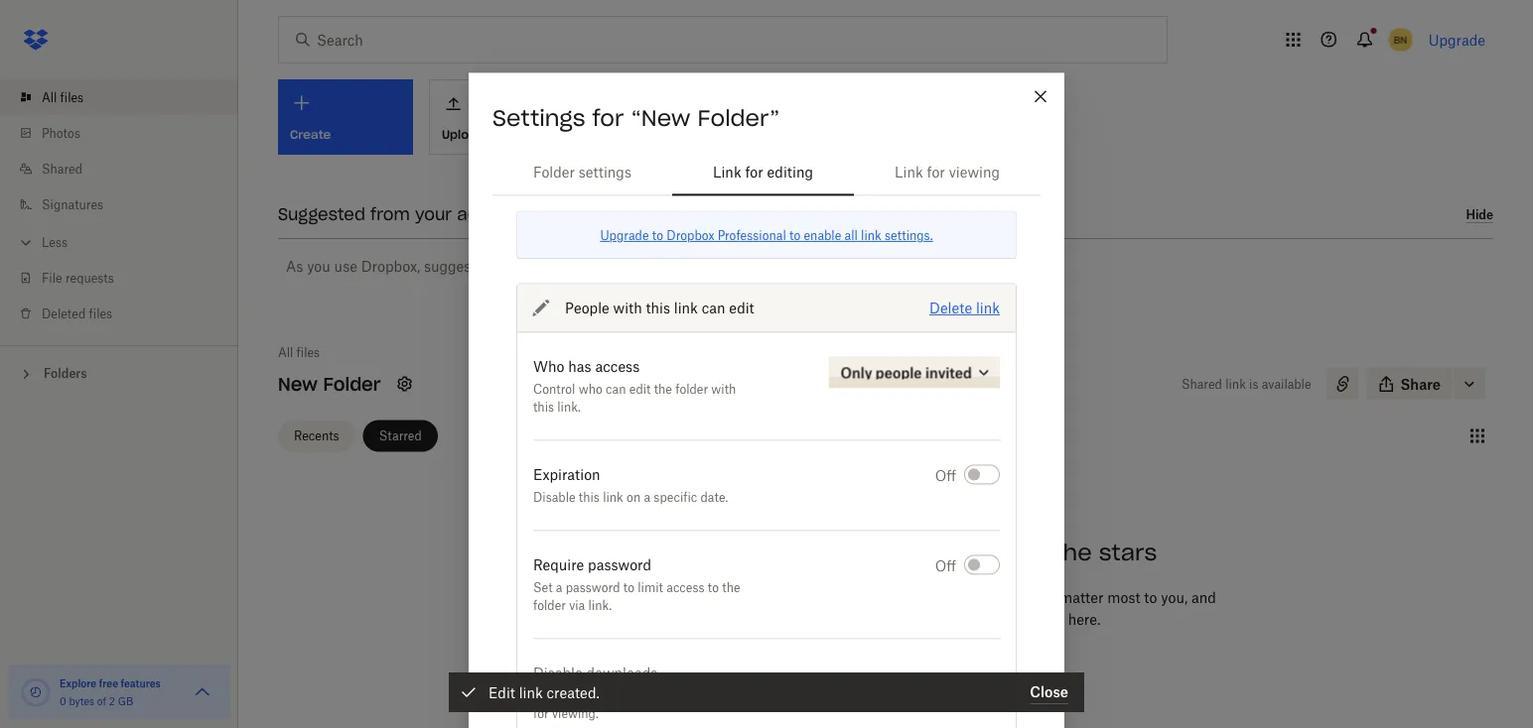 Task type: describe. For each thing, give the bounding box(es) containing it.
explore
[[60, 678, 97, 690]]

folder"
[[698, 105, 780, 132]]

limit
[[638, 581, 663, 596]]

shared link is available
[[1182, 377, 1312, 392]]

files up 'new'
[[297, 345, 320, 360]]

set
[[533, 581, 553, 596]]

who
[[579, 382, 603, 397]]

who
[[533, 359, 565, 376]]

disable downloads to disable downloads, share the link for viewing.
[[533, 666, 737, 722]]

downloads,
[[594, 689, 658, 704]]

you
[[307, 258, 331, 275]]

require password set a password to limit access to the folder via link.
[[533, 558, 741, 614]]

professional
[[718, 228, 786, 243]]

starred button
[[363, 421, 438, 452]]

to
[[533, 689, 547, 704]]

photos
[[42, 126, 80, 141]]

starred
[[379, 429, 422, 444]]

link down dropbox
[[674, 300, 698, 317]]

dropbox image
[[16, 20, 56, 60]]

show inside star files that matter most to you, and they'll show up here.
[[1009, 611, 1044, 628]]

deleted files
[[42, 306, 112, 321]]

link for editing
[[713, 164, 813, 181]]

to inside star files that matter most to you, and they'll show up here.
[[1144, 589, 1158, 606]]

all files inside list item
[[42, 90, 84, 105]]

specific
[[654, 491, 698, 505]]

folders button
[[0, 359, 238, 388]]

to left dropbox
[[652, 228, 664, 243]]

enable
[[804, 228, 841, 243]]

new folder
[[278, 373, 381, 396]]

expiration disable this link on a specific date.
[[533, 467, 728, 505]]

viewing.
[[552, 707, 599, 722]]

disable inside disable downloads to disable downloads, share the link for viewing.
[[533, 666, 583, 683]]

off for require password
[[935, 558, 956, 575]]

link left the "is"
[[1226, 377, 1246, 392]]

a inside require password set a password to limit access to the folder via link.
[[556, 581, 563, 596]]

the inside disable downloads to disable downloads, share the link for viewing.
[[695, 689, 713, 704]]

link inside expiration disable this link on a specific date.
[[603, 491, 624, 505]]

upgrade for upgrade
[[1429, 31, 1486, 48]]

only people invited
[[841, 364, 972, 381]]

is
[[1250, 377, 1259, 392]]

1 vertical spatial password
[[566, 581, 620, 596]]

people with this link can edit
[[565, 300, 755, 317]]

folder inside require password set a password to limit access to the folder via link.
[[533, 599, 566, 614]]

files inside star files that matter most to you, and they'll show up here.
[[999, 589, 1026, 606]]

"new
[[631, 105, 691, 132]]

on
[[627, 491, 641, 505]]

for for editing
[[745, 164, 764, 181]]

learn
[[752, 258, 789, 275]]

file requests link
[[16, 260, 238, 296]]

link for link for editing
[[713, 164, 742, 181]]

suggested
[[424, 258, 492, 275]]

the inside require password set a password to limit access to the folder via link.
[[722, 581, 741, 596]]

folder inside tab
[[533, 164, 575, 181]]

create
[[593, 127, 634, 142]]

0
[[60, 696, 66, 708]]

1 vertical spatial folder
[[323, 373, 381, 396]]

0 vertical spatial show
[[657, 258, 691, 275]]

viewing
[[949, 164, 1000, 181]]

automatically
[[564, 258, 653, 275]]

1 horizontal spatial can
[[702, 300, 726, 317]]

can inside who has access control who can edit the folder with this link.
[[606, 382, 626, 397]]

features
[[121, 678, 161, 690]]

file requests
[[42, 271, 114, 286]]

invited
[[926, 364, 972, 381]]

settings for "new folder" dialog
[[469, 73, 1065, 729]]

here. inside star files that matter most to you, and they'll show up here.
[[1068, 611, 1101, 628]]

settings
[[493, 105, 585, 132]]

recents button
[[278, 421, 355, 452]]

link for editing tab panel
[[493, 211, 1041, 729]]

edit
[[489, 685, 515, 702]]

0 horizontal spatial here.
[[716, 258, 748, 275]]

created.
[[547, 685, 600, 702]]

link right all
[[861, 228, 882, 243]]

create folder button
[[580, 79, 715, 155]]

only
[[841, 364, 872, 381]]

folders
[[44, 366, 87, 381]]

available
[[1262, 377, 1312, 392]]

share
[[1401, 376, 1441, 393]]

link right edit
[[519, 685, 543, 702]]

files inside list item
[[60, 90, 84, 105]]

0 horizontal spatial up
[[695, 258, 712, 275]]

link for link for viewing
[[895, 164, 923, 181]]

with inside who has access control who can edit the folder with this link.
[[711, 382, 736, 397]]

for inside disable downloads to disable downloads, share the link for viewing.
[[533, 707, 549, 722]]

link right delete
[[976, 300, 1000, 317]]

disable
[[550, 689, 590, 704]]

date.
[[701, 491, 728, 505]]

dropbox
[[667, 228, 715, 243]]

share
[[661, 689, 692, 704]]

1 vertical spatial all
[[278, 345, 293, 360]]

suggested
[[278, 204, 365, 224]]

people
[[565, 300, 610, 317]]

1 vertical spatial all files link
[[278, 343, 320, 363]]

control
[[533, 382, 575, 397]]

via
[[569, 599, 585, 614]]

new
[[278, 373, 318, 396]]

files right deleted
[[89, 306, 112, 321]]

create folder
[[593, 127, 673, 142]]

folder settings
[[533, 164, 632, 181]]

all
[[845, 228, 858, 243]]

upgrade to dropbox professional to enable all link settings. link
[[600, 228, 933, 243]]

settings
[[579, 164, 632, 181]]

shared for shared
[[42, 161, 82, 176]]

quota usage element
[[20, 677, 52, 709]]

1 horizontal spatial all files
[[278, 345, 320, 360]]



Task type: locate. For each thing, give the bounding box(es) containing it.
this for expiration
[[579, 491, 600, 505]]

0 vertical spatial up
[[695, 258, 712, 275]]

for for "new
[[592, 105, 624, 132]]

1 link from the left
[[713, 164, 742, 181]]

disable up edit link created.
[[533, 666, 583, 683]]

this down control on the bottom left of the page
[[533, 400, 554, 415]]

for inside tab
[[927, 164, 945, 181]]

1 horizontal spatial all
[[278, 345, 293, 360]]

list containing all files
[[0, 68, 238, 346]]

file
[[42, 271, 62, 286]]

off for expiration
[[935, 468, 956, 485]]

folder down people with this link can edit
[[676, 382, 708, 397]]

only people invited button
[[829, 357, 1000, 389]]

1 vertical spatial a
[[556, 581, 563, 596]]

to left you,
[[1144, 589, 1158, 606]]

for right "aim"
[[1016, 539, 1047, 567]]

link. inside require password set a password to limit access to the folder via link.
[[588, 599, 612, 614]]

alert
[[449, 673, 1085, 713]]

upgrade to dropbox professional to enable all link settings.
[[600, 228, 933, 243]]

all files link
[[16, 79, 238, 115], [278, 343, 320, 363]]

0 vertical spatial with
[[613, 300, 642, 317]]

0 vertical spatial shared
[[42, 161, 82, 176]]

a inside expiration disable this link on a specific date.
[[644, 491, 651, 505]]

1 vertical spatial access
[[667, 581, 705, 596]]

0 vertical spatial here.
[[716, 258, 748, 275]]

this down automatically
[[646, 300, 670, 317]]

up
[[695, 258, 712, 275], [1048, 611, 1065, 628]]

folder inside who has access control who can edit the folder with this link.
[[676, 382, 708, 397]]

0 horizontal spatial all files link
[[16, 79, 238, 115]]

all up photos
[[42, 90, 57, 105]]

alert containing close
[[449, 673, 1085, 713]]

deleted files link
[[16, 296, 238, 332]]

shared inside list
[[42, 161, 82, 176]]

1 vertical spatial all files
[[278, 345, 320, 360]]

all files list item
[[0, 79, 238, 115]]

all files up 'new'
[[278, 345, 320, 360]]

files left that
[[999, 589, 1026, 606]]

disable down expiration
[[533, 491, 576, 505]]

can down dropbox
[[702, 300, 726, 317]]

0 vertical spatial a
[[644, 491, 651, 505]]

settings for "new folder"
[[493, 105, 780, 132]]

delete link
[[930, 300, 1000, 317]]

less
[[42, 235, 68, 250]]

free
[[99, 678, 118, 690]]

None field
[[0, 0, 146, 22]]

star
[[966, 589, 995, 606]]

deleted
[[42, 306, 86, 321]]

to left enable
[[790, 228, 801, 243]]

can right who
[[606, 382, 626, 397]]

edit link created.
[[489, 685, 600, 702]]

upgrade for upgrade to dropbox professional to enable all link settings.
[[600, 228, 649, 243]]

for for viewing
[[927, 164, 945, 181]]

0 horizontal spatial link
[[713, 164, 742, 181]]

folder inside "button"
[[638, 127, 673, 142]]

link.
[[557, 400, 581, 415], [588, 599, 612, 614]]

shared for shared link is available
[[1182, 377, 1223, 392]]

0 horizontal spatial can
[[606, 382, 626, 397]]

0 vertical spatial edit
[[729, 300, 755, 317]]

upgrade inside link for editing tab panel
[[600, 228, 649, 243]]

shared left the "is"
[[1182, 377, 1223, 392]]

link inside tab
[[895, 164, 923, 181]]

0 vertical spatial all
[[42, 90, 57, 105]]

2 vertical spatial folder
[[533, 599, 566, 614]]

your
[[415, 204, 452, 224]]

to left limit
[[623, 581, 635, 596]]

1 horizontal spatial upgrade
[[1429, 31, 1486, 48]]

0 horizontal spatial shared
[[42, 161, 82, 176]]

1 horizontal spatial shared
[[1182, 377, 1223, 392]]

1 vertical spatial off
[[935, 558, 956, 575]]

1 horizontal spatial all files link
[[278, 343, 320, 363]]

access
[[595, 359, 640, 376], [667, 581, 705, 596]]

all up 'new'
[[278, 345, 293, 360]]

0 horizontal spatial all files
[[42, 90, 84, 105]]

1 horizontal spatial a
[[644, 491, 651, 505]]

all inside list item
[[42, 90, 57, 105]]

upgrade
[[1429, 31, 1486, 48], [600, 228, 649, 243]]

2 off from the top
[[935, 558, 956, 575]]

0 vertical spatial folder
[[638, 127, 673, 142]]

1 vertical spatial upgrade
[[600, 228, 649, 243]]

link down the folder" at the top
[[713, 164, 742, 181]]

close button
[[1030, 681, 1069, 705]]

activity
[[457, 204, 519, 224]]

1 horizontal spatial access
[[667, 581, 705, 596]]

items
[[496, 258, 533, 275]]

edit right who
[[629, 382, 651, 397]]

list
[[0, 68, 238, 346]]

1 vertical spatial here.
[[1068, 611, 1101, 628]]

for left viewing
[[927, 164, 945, 181]]

explore free features 0 bytes of 2 gb
[[60, 678, 161, 708]]

0 horizontal spatial edit
[[629, 382, 651, 397]]

1 vertical spatial with
[[711, 382, 736, 397]]

shared
[[42, 161, 82, 176], [1182, 377, 1223, 392]]

link inside tab
[[713, 164, 742, 181]]

signatures link
[[16, 187, 238, 222]]

folder right 'new'
[[323, 373, 381, 396]]

0 vertical spatial can
[[702, 300, 726, 317]]

1 vertical spatial this
[[533, 400, 554, 415]]

who has access control who can edit the folder with this link.
[[533, 359, 736, 415]]

will
[[537, 258, 560, 275]]

expiration
[[533, 467, 600, 484]]

1 horizontal spatial edit
[[729, 300, 755, 317]]

0 horizontal spatial folder
[[323, 373, 381, 396]]

0 vertical spatial this
[[646, 300, 670, 317]]

can
[[702, 300, 726, 317], [606, 382, 626, 397]]

1 horizontal spatial link.
[[588, 599, 612, 614]]

bytes
[[69, 696, 94, 708]]

1 vertical spatial can
[[606, 382, 626, 397]]

1 off from the top
[[935, 468, 956, 485]]

1 vertical spatial link.
[[588, 599, 612, 614]]

and
[[1192, 589, 1216, 606]]

access up who
[[595, 359, 640, 376]]

folder settings tab
[[493, 148, 672, 196]]

edit down learn at the top of page
[[729, 300, 755, 317]]

this for people
[[646, 300, 670, 317]]

photos link
[[16, 115, 238, 151]]

from
[[370, 204, 410, 224]]

here. down matter
[[1068, 611, 1101, 628]]

1 vertical spatial up
[[1048, 611, 1065, 628]]

access inside require password set a password to limit access to the folder via link.
[[667, 581, 705, 596]]

recents
[[294, 429, 339, 444]]

disable
[[533, 491, 576, 505], [533, 666, 583, 683]]

most
[[1108, 589, 1141, 606]]

delete link link
[[930, 300, 1000, 317]]

to right limit
[[708, 581, 719, 596]]

0 vertical spatial all files
[[42, 90, 84, 105]]

they'll
[[966, 611, 1005, 628]]

0 vertical spatial folder
[[533, 164, 575, 181]]

off
[[935, 468, 956, 485], [935, 558, 956, 575]]

edit inside who has access control who can edit the folder with this link.
[[629, 382, 651, 397]]

the inside who has access control who can edit the folder with this link.
[[654, 382, 672, 397]]

disable inside expiration disable this link on a specific date.
[[533, 491, 576, 505]]

this down expiration
[[579, 491, 600, 505]]

0 vertical spatial password
[[588, 558, 652, 574]]

folder left settings
[[533, 164, 575, 181]]

password
[[588, 558, 652, 574], [566, 581, 620, 596]]

for left editing
[[745, 164, 764, 181]]

1 disable from the top
[[533, 491, 576, 505]]

the up matter
[[1054, 539, 1092, 567]]

up inside star files that matter most to you, and they'll show up here.
[[1048, 611, 1065, 628]]

2 disable from the top
[[533, 666, 583, 683]]

1 vertical spatial disable
[[533, 666, 583, 683]]

1 horizontal spatial link
[[895, 164, 923, 181]]

requests
[[65, 271, 114, 286]]

0 vertical spatial upgrade
[[1429, 31, 1486, 48]]

1 horizontal spatial folder
[[638, 127, 673, 142]]

password up via
[[566, 581, 620, 596]]

1 vertical spatial folder
[[676, 382, 708, 397]]

here. down professional at the top of page
[[716, 258, 748, 275]]

access right limit
[[667, 581, 705, 596]]

0 horizontal spatial folder
[[533, 599, 566, 614]]

0 vertical spatial link.
[[557, 400, 581, 415]]

1 vertical spatial show
[[1009, 611, 1044, 628]]

link up settings.
[[895, 164, 923, 181]]

access inside who has access control who can edit the folder with this link.
[[595, 359, 640, 376]]

shared link
[[16, 151, 238, 187]]

link. down control on the bottom left of the page
[[557, 400, 581, 415]]

link left on
[[603, 491, 624, 505]]

password up limit
[[588, 558, 652, 574]]

for left "new
[[592, 105, 624, 132]]

folder right create
[[638, 127, 673, 142]]

1 horizontal spatial show
[[1009, 611, 1044, 628]]

files
[[60, 90, 84, 105], [89, 306, 112, 321], [297, 345, 320, 360], [999, 589, 1026, 606]]

0 horizontal spatial show
[[657, 258, 691, 275]]

all
[[42, 90, 57, 105], [278, 345, 293, 360]]

0 horizontal spatial link.
[[557, 400, 581, 415]]

settings.
[[885, 228, 933, 243]]

gb
[[118, 696, 133, 708]]

files up photos
[[60, 90, 84, 105]]

dropbox,
[[361, 258, 420, 275]]

close
[[1030, 684, 1069, 701]]

edit
[[729, 300, 755, 317], [629, 382, 651, 397]]

1 horizontal spatial with
[[711, 382, 736, 397]]

the right share
[[695, 689, 713, 704]]

all files link up 'new'
[[278, 343, 320, 363]]

with
[[613, 300, 642, 317], [711, 382, 736, 397]]

link. inside who has access control who can edit the folder with this link.
[[557, 400, 581, 415]]

learn more link
[[752, 258, 827, 275]]

up down dropbox
[[695, 258, 712, 275]]

2 link from the left
[[895, 164, 923, 181]]

matter
[[1060, 589, 1104, 606]]

suggested from your activity
[[278, 204, 519, 224]]

the right who
[[654, 382, 672, 397]]

folder
[[533, 164, 575, 181], [323, 373, 381, 396]]

link for editing tab
[[672, 148, 854, 196]]

up down that
[[1048, 611, 1065, 628]]

as
[[286, 258, 303, 275]]

more
[[793, 258, 827, 275]]

all files up photos
[[42, 90, 84, 105]]

a right on
[[644, 491, 651, 505]]

1 vertical spatial shared
[[1182, 377, 1223, 392]]

1 horizontal spatial up
[[1048, 611, 1065, 628]]

of
[[97, 696, 106, 708]]

the right limit
[[722, 581, 741, 596]]

tab list
[[493, 148, 1041, 196]]

this inside who has access control who can edit the folder with this link.
[[533, 400, 554, 415]]

share button
[[1367, 368, 1453, 400]]

2 vertical spatial this
[[579, 491, 600, 505]]

1 horizontal spatial folder
[[533, 164, 575, 181]]

aim
[[966, 539, 1009, 567]]

folder down set
[[533, 599, 566, 614]]

0 vertical spatial off
[[935, 468, 956, 485]]

this inside expiration disable this link on a specific date.
[[579, 491, 600, 505]]

people
[[876, 364, 922, 381]]

a right set
[[556, 581, 563, 596]]

0 horizontal spatial a
[[556, 581, 563, 596]]

all files link up shared link
[[16, 79, 238, 115]]

that
[[1030, 589, 1056, 606]]

use
[[334, 258, 357, 275]]

0 horizontal spatial this
[[533, 400, 554, 415]]

0 horizontal spatial upgrade
[[600, 228, 649, 243]]

to
[[652, 228, 664, 243], [790, 228, 801, 243], [623, 581, 635, 596], [708, 581, 719, 596], [1144, 589, 1158, 606]]

link. right via
[[588, 599, 612, 614]]

0 horizontal spatial with
[[613, 300, 642, 317]]

1 horizontal spatial here.
[[1068, 611, 1101, 628]]

link inside disable downloads to disable downloads, share the link for viewing.
[[716, 689, 737, 704]]

link for viewing
[[895, 164, 1000, 181]]

tab list containing folder settings
[[493, 148, 1041, 196]]

2 horizontal spatial this
[[646, 300, 670, 317]]

upgrade link
[[1429, 31, 1486, 48]]

0 vertical spatial all files link
[[16, 79, 238, 115]]

link
[[861, 228, 882, 243], [674, 300, 698, 317], [976, 300, 1000, 317], [1226, 377, 1246, 392], [603, 491, 624, 505], [519, 685, 543, 702], [716, 689, 737, 704]]

0 horizontal spatial all
[[42, 90, 57, 105]]

show down that
[[1009, 611, 1044, 628]]

2
[[109, 696, 115, 708]]

0 vertical spatial access
[[595, 359, 640, 376]]

you,
[[1161, 589, 1188, 606]]

all files
[[42, 90, 84, 105], [278, 345, 320, 360]]

2 horizontal spatial folder
[[676, 382, 708, 397]]

signatures
[[42, 197, 103, 212]]

0 horizontal spatial access
[[595, 359, 640, 376]]

editing
[[767, 164, 813, 181]]

shared down photos
[[42, 161, 82, 176]]

less image
[[16, 233, 36, 253]]

as you use dropbox, suggested items will automatically show up here. learn more
[[286, 258, 827, 275]]

link right share
[[716, 689, 737, 704]]

downloads
[[586, 666, 658, 683]]

link for viewing tab
[[854, 148, 1041, 196]]

for for the
[[1016, 539, 1047, 567]]

star files that matter most to you, and they'll show up here.
[[966, 589, 1216, 628]]

aim for the stars
[[966, 539, 1157, 567]]

1 vertical spatial edit
[[629, 382, 651, 397]]

0 vertical spatial disable
[[533, 491, 576, 505]]

1 horizontal spatial this
[[579, 491, 600, 505]]

show down dropbox
[[657, 258, 691, 275]]

for inside tab
[[745, 164, 764, 181]]

tab list inside settings for "new folder" dialog
[[493, 148, 1041, 196]]

for down to at the bottom of page
[[533, 707, 549, 722]]



Task type: vqa. For each thing, say whether or not it's contained in the screenshot.
1st column header
no



